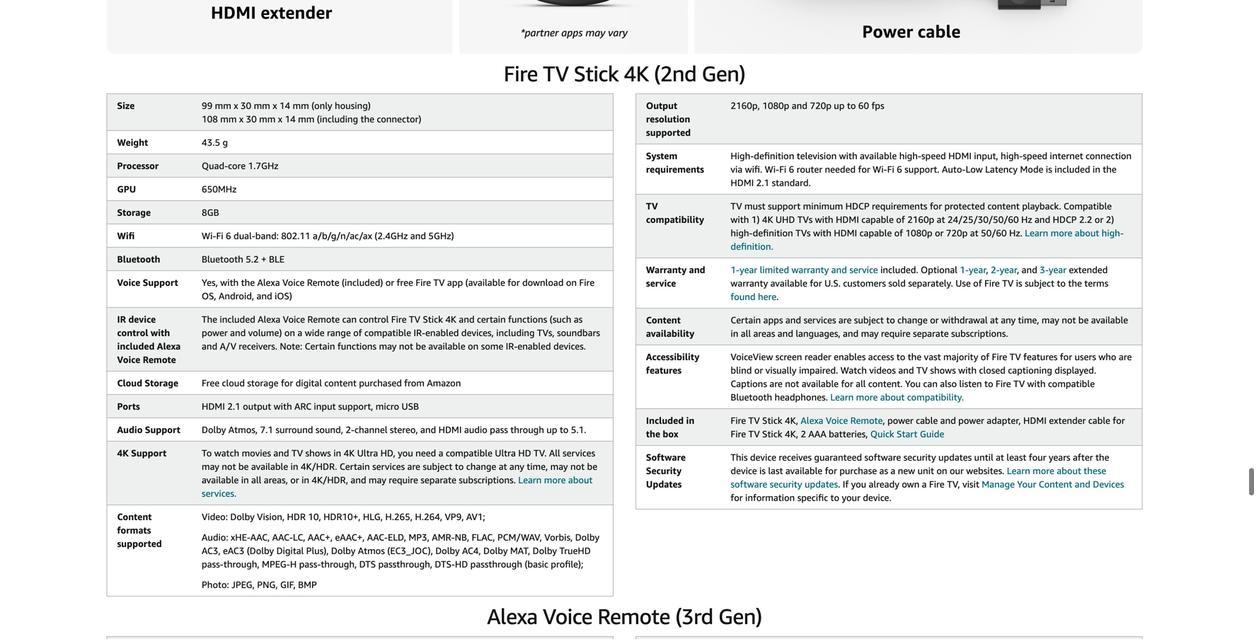Task type: locate. For each thing, give the bounding box(es) containing it.
1 vertical spatial updates
[[805, 479, 838, 490]]

0 horizontal spatial included
[[117, 341, 155, 352]]

0 horizontal spatial updates
[[805, 479, 838, 490]]

warranty inside the extended warranty available for u.s. customers sold separately. use of fire tv is subject to the terms found here .
[[731, 278, 768, 289]]

a/b/g/n/ac/ax
[[313, 230, 372, 241]]

more for learn more about these software security updates
[[1033, 465, 1055, 476]]

1 vertical spatial as
[[880, 465, 889, 476]]

security
[[904, 452, 936, 463], [770, 479, 803, 490]]

1 horizontal spatial power
[[888, 415, 914, 426]]

1 vertical spatial support
[[145, 424, 180, 435]]

14 left (including
[[285, 114, 296, 125]]

support
[[143, 277, 178, 288], [145, 424, 180, 435], [131, 448, 167, 459]]

0 horizontal spatial wi-
[[202, 230, 216, 241]]

1 horizontal spatial all
[[741, 328, 751, 339]]

learn for learn more about high- definition.
[[1025, 228, 1049, 238]]

with inside ir device control with included alexa voice remote
[[151, 327, 170, 338]]

and inside , power cable and power adapter, hdmi extender cable for fire tv stick 4k, 2 aaa batteries,
[[941, 415, 956, 426]]

2 cable from the left
[[1089, 415, 1111, 426]]

compatible inside to watch movies and tv shows in 4k ultra hd, you need a compatible ultra hd tv. all services may not be available in 4k/hdr. certain services are subject to change at any time, may not be available in all areas, or in 4k/hdr, and may require separate subscriptions.
[[446, 448, 493, 459]]

0 horizontal spatial 1-
[[731, 264, 740, 275]]

support down audio support
[[131, 448, 167, 459]]

1 vertical spatial subscriptions.
[[459, 475, 516, 486]]

input
[[314, 401, 336, 412]]

bluetooth for bluetooth 5.2 + ble
[[202, 254, 243, 265]]

software up 'information'
[[731, 479, 768, 490]]

0 vertical spatial all
[[741, 328, 751, 339]]

to
[[847, 100, 856, 111], [1057, 278, 1066, 289], [887, 315, 895, 326], [897, 351, 906, 362], [985, 378, 994, 389], [560, 424, 569, 435], [455, 461, 464, 472], [831, 492, 840, 503]]

supported for resolution
[[646, 127, 691, 138]]

voice
[[117, 277, 140, 288], [282, 277, 305, 288], [283, 314, 305, 325], [117, 354, 140, 365], [826, 415, 848, 426], [543, 604, 593, 629]]

2 horizontal spatial services
[[804, 315, 837, 326]]

0 horizontal spatial security
[[770, 479, 803, 490]]

0 horizontal spatial requirements
[[646, 164, 704, 175]]

fire tv stick 4k (2nd gen)
[[504, 61, 746, 86]]

closed
[[979, 365, 1006, 376]]

on left our
[[937, 465, 948, 476]]

bmp
[[298, 579, 317, 590]]

supported for formats
[[117, 538, 162, 549]]

of up 1-year limited warranty and service included. optional 1-year , 2-year , and 3-year
[[895, 228, 903, 238]]

1 horizontal spatial service
[[850, 264, 878, 275]]

14 left (only
[[280, 100, 290, 111]]

support up 4k support
[[145, 424, 180, 435]]

wi- down 8gb
[[202, 230, 216, 241]]

year left extended
[[1049, 264, 1067, 275]]

not inside certain apps and services are subject to change or withdrawal at any time, may not be available in all areas and languages, and may require separate subscriptions.
[[1062, 315, 1076, 326]]

security inside learn more about these software security updates
[[770, 479, 803, 490]]

0 horizontal spatial software
[[731, 479, 768, 490]]

2 year from the left
[[969, 264, 987, 275]]

content
[[646, 315, 681, 326], [1039, 479, 1073, 490], [117, 511, 152, 522]]

2 1- from the left
[[960, 264, 969, 275]]

1 aac- from the left
[[272, 532, 293, 543]]

content inside content formats supported
[[117, 511, 152, 522]]

aaa
[[809, 429, 827, 440]]

0 horizontal spatial .
[[777, 291, 779, 302]]

6 left dual-
[[226, 230, 231, 241]]

on inside the yes, with the alexa voice remote (included) or free fire tv app (available for download on fire os, android, and ios)
[[566, 277, 577, 288]]

x
[[234, 100, 238, 111], [273, 100, 277, 111], [239, 114, 244, 125], [278, 114, 283, 125]]

1 horizontal spatial separate
[[913, 328, 949, 339]]

device
[[128, 314, 156, 325], [750, 452, 777, 463], [731, 465, 757, 476]]

0 vertical spatial require
[[881, 328, 911, 339]]

1 vertical spatial gen)
[[719, 604, 762, 629]]

and down apps
[[778, 328, 794, 339]]

bluetooth for bluetooth
[[117, 254, 160, 265]]

high- up the support.
[[900, 150, 922, 161]]

2- right 1-year link
[[991, 264, 1000, 275]]

in inside certain apps and services are subject to change or withdrawal at any time, may not be available in all areas and languages, and may require separate subscriptions.
[[731, 328, 739, 339]]

subject down 3-
[[1025, 278, 1055, 289]]

least
[[1007, 452, 1027, 463]]

year up use
[[969, 264, 987, 275]]

0 vertical spatial as
[[574, 314, 583, 325]]

2.1
[[757, 177, 770, 188], [227, 401, 241, 412]]

1 vertical spatial security
[[770, 479, 803, 490]]

in inside high-definition television with available high-speed hdmi input, high-speed internet connection via wifi. wi-fi 6 router needed for wi-fi 6 support. auto-low latency mode is included in the hdmi 2.1 standard.
[[1093, 164, 1101, 175]]

requirements up 2160p
[[872, 201, 928, 212]]

power inside the included alexa voice remote can control fire tv stick 4k and certain functions (such as power and volume) on a wide range of compatible ir-enabled devices, including tvs, soundbars and a/v receivers. note: certain functions may not be available on some ir-enabled devices.
[[202, 327, 228, 338]]

is inside the extended warranty available for u.s. customers sold separately. use of fire tv is subject to the terms found here .
[[1016, 278, 1023, 289]]

are
[[839, 315, 852, 326], [1119, 351, 1132, 362], [770, 378, 783, 389], [407, 461, 421, 472]]

be inside the included alexa voice remote can control fire tv stick 4k and certain functions (such as power and volume) on a wide range of compatible ir-enabled devices, including tvs, soundbars and a/v receivers. note: certain functions may not be available on some ir-enabled devices.
[[416, 341, 426, 352]]

cloud
[[117, 378, 142, 389]]

subscriptions. down "withdrawal"
[[952, 328, 1009, 339]]

learn inside learn more about high- definition.
[[1025, 228, 1049, 238]]

0 vertical spatial hdcp
[[846, 201, 870, 212]]

vp9,
[[445, 511, 464, 522]]

1 horizontal spatial included
[[220, 314, 255, 325]]

shows up the 4k/hdr.
[[306, 448, 331, 459]]

capable up 1-year limited warranty and service included. optional 1-year , 2-year , and 3-year
[[860, 228, 892, 238]]

your
[[1018, 479, 1037, 490]]

features up captioning
[[1024, 351, 1058, 362]]

can
[[342, 314, 357, 325], [924, 378, 938, 389]]

alexa inside the yes, with the alexa voice remote (included) or free fire tv app (available for download on fire os, android, and ios)
[[257, 277, 280, 288]]

ultra left 'hd,'
[[357, 448, 378, 459]]

eac3
[[223, 545, 244, 556]]

security for learn more about these software security updates
[[770, 479, 803, 490]]

aac- up atmos
[[367, 532, 388, 543]]

1 horizontal spatial content
[[988, 201, 1020, 212]]

the up these on the bottom right of page
[[1096, 452, 1110, 463]]

2 vertical spatial certain
[[340, 461, 370, 472]]

0 vertical spatial content
[[988, 201, 1020, 212]]

compatible down displayed.
[[1048, 378, 1095, 389]]

1 horizontal spatial hdcp
[[1053, 214, 1077, 225]]

0 vertical spatial included
[[1055, 164, 1091, 175]]

0 vertical spatial features
[[1024, 351, 1058, 362]]

0 horizontal spatial 720p
[[810, 100, 832, 111]]

change inside to watch movies and tv shows in 4k ultra hd, you need a compatible ultra hd tv. all services may not be available in 4k/hdr. certain services are subject to change at any time, may not be available in all areas, or in 4k/hdr, and may require separate subscriptions.
[[466, 461, 497, 472]]

amr-
[[432, 532, 455, 543]]

2 pass- from the left
[[299, 559, 321, 570]]

1 speed from the left
[[922, 150, 946, 161]]

wide
[[305, 327, 325, 338]]

0 horizontal spatial shows
[[306, 448, 331, 459]]

and inside . if you already own a fire tv, visit manage your content and devices for information specific to your device.
[[1075, 479, 1091, 490]]

lc,
[[293, 532, 306, 543]]

2 speed from the left
[[1023, 150, 1048, 161]]

content for content formats supported
[[117, 511, 152, 522]]

housing)
[[335, 100, 371, 111]]

about for learn more about these software security updates
[[1057, 465, 1082, 476]]

1 vertical spatial is
[[1016, 278, 1023, 289]]

bluetooth up voice support
[[117, 254, 160, 265]]

1 horizontal spatial warranty
[[792, 264, 829, 275]]

available up services.
[[202, 475, 239, 486]]

the left vast
[[908, 351, 922, 362]]

to inside . if you already own a fire tv, visit manage your content and devices for information specific to your device.
[[831, 492, 840, 503]]

in up voiceview
[[731, 328, 739, 339]]

tv inside the tv compatibility
[[646, 201, 658, 212]]

,
[[987, 264, 989, 275], [1017, 264, 1020, 275], [883, 415, 885, 426]]

1 horizontal spatial aac-
[[367, 532, 388, 543]]

1 vertical spatial can
[[924, 378, 938, 389]]

atmos,
[[229, 424, 258, 435]]

4k left '(2nd'
[[624, 61, 649, 86]]

1 vertical spatial included
[[220, 314, 255, 325]]

0 horizontal spatial pass-
[[202, 559, 224, 570]]

or inside certain apps and services are subject to change or withdrawal at any time, may not be available in all areas and languages, and may require separate subscriptions.
[[930, 315, 939, 326]]

some
[[481, 341, 504, 352]]

updates inside this device receives guaranteed software security updates until at least four years after the device is last available for purchase as a new unit on our websites.
[[939, 452, 972, 463]]

optional
[[921, 264, 958, 275]]

available inside the extended warranty available for u.s. customers sold separately. use of fire tv is subject to the terms found here .
[[771, 278, 808, 289]]

fire inside the extended warranty available for u.s. customers sold separately. use of fire tv is subject to the terms found here .
[[985, 278, 1000, 289]]

or down voiceview
[[755, 365, 763, 376]]

voice up cloud
[[117, 354, 140, 365]]

low
[[966, 164, 983, 175]]

2 horizontal spatial power
[[959, 415, 985, 426]]

subject down customers
[[854, 315, 884, 326]]

6 left the support.
[[897, 164, 903, 175]]

updates up our
[[939, 452, 972, 463]]

device for control
[[128, 314, 156, 325]]

for inside the extended warranty available for u.s. customers sold separately. use of fire tv is subject to the terms found here .
[[810, 278, 822, 289]]

require up access
[[881, 328, 911, 339]]

in right included
[[686, 415, 695, 426]]

to up vp9,
[[455, 461, 464, 472]]

accessibility features
[[646, 351, 700, 376]]

0 horizontal spatial aac-
[[272, 532, 293, 543]]

about inside learn more about these software security updates
[[1057, 465, 1082, 476]]

alexa up volume)
[[258, 314, 281, 325]]

guide
[[920, 429, 945, 440]]

1 horizontal spatial any
[[1001, 315, 1016, 326]]

tvs right uhd
[[798, 214, 813, 225]]

are down need
[[407, 461, 421, 472]]

the inside this device receives guaranteed software security updates until at least four years after the device is last available for purchase as a new unit on our websites.
[[1096, 452, 1110, 463]]

1 vertical spatial content
[[1039, 479, 1073, 490]]

must
[[745, 201, 766, 212]]

0 vertical spatial .
[[777, 291, 779, 302]]

0 horizontal spatial ,
[[883, 415, 885, 426]]

compatible inside the included alexa voice remote can control fire tv stick 4k and certain functions (such as power and volume) on a wide range of compatible ir-enabled devices, including tvs, soundbars and a/v receivers. note: certain functions may not be available on some ir-enabled devices.
[[365, 327, 411, 338]]

fi
[[780, 164, 787, 175], [888, 164, 895, 175], [216, 230, 223, 241]]

are down visually
[[770, 378, 783, 389]]

cable right extender
[[1089, 415, 1111, 426]]

stick down the headphones.
[[763, 415, 783, 426]]

audio:
[[202, 532, 228, 543]]

features down accessibility
[[646, 365, 682, 376]]

voice inside the included alexa voice remote can control fire tv stick 4k and certain functions (such as power and volume) on a wide range of compatible ir-enabled devices, including tvs, soundbars and a/v receivers. note: certain functions may not be available on some ir-enabled devices.
[[283, 314, 305, 325]]

720p left 60
[[810, 100, 832, 111]]

through, down eac3
[[224, 559, 260, 570]]

voiceview
[[731, 351, 773, 362]]

voice support
[[117, 277, 178, 288]]

content inside . if you already own a fire tv, visit manage your content and devices for information specific to your device.
[[1039, 479, 1073, 490]]

1 vertical spatial 1080p
[[906, 228, 933, 238]]

or inside the yes, with the alexa voice remote (included) or free fire tv app (available for download on fire os, android, and ios)
[[386, 277, 394, 288]]

you right if at the right bottom of page
[[851, 479, 867, 490]]

tv
[[543, 61, 569, 86], [646, 201, 658, 212], [731, 201, 742, 212], [434, 277, 445, 288], [1003, 278, 1014, 289], [409, 314, 421, 325], [1010, 351, 1021, 362], [917, 365, 928, 376], [1014, 378, 1025, 389], [749, 415, 760, 426], [749, 429, 760, 440], [292, 448, 303, 459]]

may down 3-year 'link'
[[1042, 315, 1060, 326]]

as up soundbars
[[574, 314, 583, 325]]

0 horizontal spatial as
[[574, 314, 583, 325]]

certain apps and services are subject to change or withdrawal at any time, may not be available in all areas and languages, and may require separate subscriptions.
[[731, 315, 1129, 339]]

4 year from the left
[[1049, 264, 1067, 275]]

mp3,
[[409, 532, 430, 543]]

with inside high-definition television with available high-speed hdmi input, high-speed internet connection via wifi. wi-fi 6 router needed for wi-fi 6 support. auto-low latency mode is included in the hdmi 2.1 standard.
[[839, 150, 858, 161]]

shows inside to watch movies and tv shows in 4k ultra hd, you need a compatible ultra hd tv. all services may not be available in 4k/hdr. certain services are subject to change at any time, may not be available in all areas, or in 4k/hdr, and may require separate subscriptions.
[[306, 448, 331, 459]]

you right 'hd,'
[[398, 448, 413, 459]]

change
[[898, 315, 928, 326], [466, 461, 497, 472]]

content inside content availability
[[646, 315, 681, 326]]

and down playback.
[[1035, 214, 1051, 225]]

available down the fps
[[860, 150, 897, 161]]

2 through, from the left
[[321, 559, 357, 570]]

box
[[663, 429, 679, 440]]

1 horizontal spatial is
[[1016, 278, 1023, 289]]

1 vertical spatial software
[[731, 479, 768, 490]]

hdmi inside , power cable and power adapter, hdmi extender cable for fire tv stick 4k, 2 aaa batteries,
[[1024, 415, 1047, 426]]

1 horizontal spatial compatible
[[446, 448, 493, 459]]

1 horizontal spatial 720p
[[946, 228, 968, 238]]

or left the 2)
[[1095, 214, 1104, 225]]

volume)
[[248, 327, 282, 338]]

is down 2-year link
[[1016, 278, 1023, 289]]

aac- up digital
[[272, 532, 293, 543]]

stick down the yes, with the alexa voice remote (included) or free fire tv app (available for download on fire os, android, and ios)
[[423, 314, 443, 325]]

more down playback.
[[1051, 228, 1073, 238]]

2 vertical spatial device
[[731, 465, 757, 476]]

1 horizontal spatial 2.1
[[757, 177, 770, 188]]

2 horizontal spatial bluetooth
[[731, 392, 773, 403]]

features
[[1024, 351, 1058, 362], [646, 365, 682, 376]]

gen) up 2160p,
[[702, 61, 746, 86]]

years
[[1049, 452, 1071, 463]]

1 vertical spatial require
[[389, 475, 418, 486]]

1 vertical spatial definition
[[753, 228, 793, 238]]

compatible
[[365, 327, 411, 338], [1048, 378, 1095, 389], [446, 448, 493, 459]]

high- down the 2)
[[1102, 228, 1124, 238]]

nb,
[[455, 532, 469, 543]]

1-year limited warranty and service link
[[731, 264, 878, 275]]

0 horizontal spatial separate
[[421, 475, 457, 486]]

ac4,
[[462, 545, 481, 556]]

1 horizontal spatial require
[[881, 328, 911, 339]]

you inside to watch movies and tv shows in 4k ultra hd, you need a compatible ultra hd tv. all services may not be available in 4k/hdr. certain services are subject to change at any time, may not be available in all areas, or in 4k/hdr, and may require separate subscriptions.
[[398, 448, 413, 459]]

1 vertical spatial 14
[[285, 114, 296, 125]]

be
[[1079, 315, 1089, 326], [416, 341, 426, 352], [238, 461, 249, 472], [587, 461, 598, 472]]

any inside to watch movies and tv shows in 4k ultra hd, you need a compatible ultra hd tv. all services may not be available in 4k/hdr. certain services are subject to change at any time, may not be available in all areas, or in 4k/hdr, and may require separate subscriptions.
[[510, 461, 525, 472]]

through,
[[224, 559, 260, 570], [321, 559, 357, 570]]

can inside voiceview screen reader enables access to the vast majority of fire tv features for users who are blind or visually impaired. watch videos and tv shows with closed captioning displayed. captions are not available for all content. you can also listen to fire tv with compatible bluetooth headphones.
[[924, 378, 938, 389]]

content up '24/25/30/50/60'
[[988, 201, 1020, 212]]

the left the box
[[646, 429, 661, 440]]

users
[[1075, 351, 1097, 362]]

all inside certain apps and services are subject to change or withdrawal at any time, may not be available in all areas and languages, and may require separate subscriptions.
[[741, 328, 751, 339]]

1 horizontal spatial speed
[[1023, 150, 1048, 161]]

h
[[290, 559, 297, 570]]

security inside this device receives guaranteed software security updates until at least four years after the device is last available for purchase as a new unit on our websites.
[[904, 452, 936, 463]]

1 horizontal spatial through,
[[321, 559, 357, 570]]

bluetooth up the yes,
[[202, 254, 243, 265]]

4k/hdr,
[[312, 475, 348, 486]]

enabled
[[426, 327, 459, 338], [518, 341, 551, 352]]

at inside certain apps and services are subject to change or withdrawal at any time, may not be available in all areas and languages, and may require separate subscriptions.
[[990, 315, 999, 326]]

storage down the gpu at top left
[[117, 207, 151, 218]]

of inside the included alexa voice remote can control fire tv stick 4k and certain functions (such as power and volume) on a wide range of compatible ir-enabled devices, including tvs, soundbars and a/v receivers. note: certain functions may not be available on some ir-enabled devices.
[[353, 327, 362, 338]]

0 vertical spatial subscriptions.
[[952, 328, 1009, 339]]

included inside ir device control with included alexa voice remote
[[117, 341, 155, 352]]

more inside learn more about these software security updates
[[1033, 465, 1055, 476]]

subject
[[1025, 278, 1055, 289], [854, 315, 884, 326], [423, 461, 453, 472]]

content
[[988, 201, 1020, 212], [325, 378, 357, 389]]

0 vertical spatial control
[[359, 314, 389, 325]]

hd inside to watch movies and tv shows in 4k ultra hd, you need a compatible ultra hd tv. all services may not be available in 4k/hdr. certain services are subject to change at any time, may not be available in all areas, or in 4k/hdr, and may require separate subscriptions.
[[518, 448, 531, 459]]

warranty and service
[[646, 264, 706, 289]]

hd down ac4,
[[455, 559, 468, 570]]

0 horizontal spatial time,
[[527, 461, 548, 472]]

learn more about high- definition. link
[[731, 228, 1124, 252]]

formats
[[117, 525, 151, 536]]

for inside , power cable and power adapter, hdmi extender cable for fire tv stick 4k, 2 aaa batteries,
[[1113, 415, 1125, 426]]

1 vertical spatial capable
[[860, 228, 892, 238]]

at
[[937, 214, 946, 225], [970, 228, 979, 238], [990, 315, 999, 326], [996, 452, 1005, 463], [499, 461, 507, 472]]

and up guide
[[941, 415, 956, 426]]

device inside ir device control with included alexa voice remote
[[128, 314, 156, 325]]

guaranteed
[[815, 452, 862, 463]]

1 horizontal spatial subject
[[854, 315, 884, 326]]

0 horizontal spatial control
[[117, 327, 148, 338]]

for left u.s.
[[810, 278, 822, 289]]

separate
[[913, 328, 949, 339], [421, 475, 457, 486]]

this
[[731, 452, 748, 463]]

available inside voiceview screen reader enables access to the vast majority of fire tv features for users who are blind or visually impaired. watch videos and tv shows with closed captioning displayed. captions are not available for all content. you can also listen to fire tv with compatible bluetooth headphones.
[[802, 378, 839, 389]]

captions
[[731, 378, 767, 389]]

services inside certain apps and services are subject to change or withdrawal at any time, may not be available in all areas and languages, and may require separate subscriptions.
[[804, 315, 837, 326]]

0 vertical spatial 2.1
[[757, 177, 770, 188]]

hdr10+,
[[324, 511, 361, 522]]

4k inside to watch movies and tv shows in 4k ultra hd, you need a compatible ultra hd tv. all services may not be available in 4k/hdr. certain services are subject to change at any time, may not be available in all areas, or in 4k/hdr, and may require separate subscriptions.
[[344, 448, 355, 459]]

or inside to watch movies and tv shows in 4k ultra hd, you need a compatible ultra hd tv. all services may not be available in 4k/hdr. certain services are subject to change at any time, may not be available in all areas, or in 4k/hdr, and may require separate subscriptions.
[[290, 475, 299, 486]]

for down "guaranteed"
[[825, 465, 837, 476]]

and up devices,
[[459, 314, 475, 325]]

0 horizontal spatial require
[[389, 475, 418, 486]]

0 vertical spatial 4k,
[[785, 415, 799, 426]]

2 aac- from the left
[[367, 532, 388, 543]]

1 vertical spatial subject
[[854, 315, 884, 326]]

support for voice support
[[143, 277, 178, 288]]

1 horizontal spatial 2-
[[991, 264, 1000, 275]]

2 4k, from the top
[[785, 429, 799, 440]]

can inside the included alexa voice remote can control fire tv stick 4k and certain functions (such as power and volume) on a wide range of compatible ir-enabled devices, including tvs, soundbars and a/v receivers. note: certain functions may not be available on some ir-enabled devices.
[[342, 314, 357, 325]]

security down last
[[770, 479, 803, 490]]

the inside voiceview screen reader enables access to the vast majority of fire tv features for users who are blind or visually impaired. watch videos and tv shows with closed captioning displayed. captions are not available for all content. you can also listen to fire tv with compatible bluetooth headphones.
[[908, 351, 922, 362]]

customers
[[843, 278, 886, 289]]

1 horizontal spatial can
[[924, 378, 938, 389]]

0 horizontal spatial hdcp
[[846, 201, 870, 212]]

control inside ir device control with included alexa voice remote
[[117, 327, 148, 338]]

a inside to watch movies and tv shows in 4k ultra hd, you need a compatible ultra hd tv. all services may not be available in 4k/hdr. certain services are subject to change at any time, may not be available in all areas, or in 4k/hdr, and may require separate subscriptions.
[[439, 448, 444, 459]]

0 horizontal spatial warranty
[[731, 278, 768, 289]]

1 horizontal spatial time,
[[1018, 315, 1040, 326]]

a inside . if you already own a fire tv, visit manage your content and devices for information specific to your device.
[[922, 479, 927, 490]]

software for this device receives guaranteed software security updates until at least four years after the device is last available for purchase as a new unit on our websites.
[[865, 452, 901, 463]]

the up android, at left top
[[241, 277, 255, 288]]

truehd
[[560, 545, 591, 556]]

. left if at the right bottom of page
[[838, 479, 841, 490]]

software inside learn more about these software security updates
[[731, 479, 768, 490]]

definition inside high-definition television with available high-speed hdmi input, high-speed internet connection via wifi. wi-fi 6 router needed for wi-fi 6 support. auto-low latency mode is included in the hdmi 2.1 standard.
[[754, 150, 795, 161]]

the down extended
[[1069, 278, 1082, 289]]

is inside high-definition television with available high-speed hdmi input, high-speed internet connection via wifi. wi-fi 6 router needed for wi-fi 6 support. auto-low latency mode is included in the hdmi 2.1 standard.
[[1046, 164, 1053, 175]]

capable
[[862, 214, 894, 225], [860, 228, 892, 238]]

power up start
[[888, 415, 914, 426]]

1 horizontal spatial functions
[[508, 314, 547, 325]]

may inside the included alexa voice remote can control fire tv stick 4k and certain functions (such as power and volume) on a wide range of compatible ir-enabled devices, including tvs, soundbars and a/v receivers. note: certain functions may not be available on some ir-enabled devices.
[[379, 341, 397, 352]]

(included)
[[342, 277, 383, 288]]

is inside this device receives guaranteed software security updates until at least four years after the device is last available for purchase as a new unit on our websites.
[[760, 465, 766, 476]]

1 vertical spatial warranty
[[731, 278, 768, 289]]

available inside this device receives guaranteed software security updates until at least four years after the device is last available for purchase as a new unit on our websites.
[[786, 465, 823, 476]]

voice inside the yes, with the alexa voice remote (included) or free fire tv app (available for download on fire os, android, and ios)
[[282, 277, 305, 288]]

1 vertical spatial compatible
[[1048, 378, 1095, 389]]

time, inside to watch movies and tv shows in 4k ultra hd, you need a compatible ultra hd tv. all services may not be available in 4k/hdr. certain services are subject to change at any time, may not be available in all areas, or in 4k/hdr, and may require separate subscriptions.
[[527, 461, 548, 472]]

micro
[[376, 401, 399, 412]]

1 horizontal spatial ir-
[[506, 341, 518, 352]]

warranty
[[646, 264, 687, 275]]

0 vertical spatial up
[[834, 100, 845, 111]]

1 vertical spatial 2-
[[346, 424, 355, 435]]

software
[[646, 452, 686, 463]]

. inside . if you already own a fire tv, visit manage your content and devices for information specific to your device.
[[838, 479, 841, 490]]

remote up cloud storage
[[143, 354, 176, 365]]

content up support,
[[325, 378, 357, 389]]

6 up standard.
[[789, 164, 795, 175]]

video: dolby vision, hdr 10, hdr10+, hlg, h.265, h.264, vp9, av1;
[[202, 511, 485, 522]]

be inside certain apps and services are subject to change or withdrawal at any time, may not be available in all areas and languages, and may require separate subscriptions.
[[1079, 315, 1089, 326]]

remote up wide
[[308, 314, 340, 325]]

tv inside the yes, with the alexa voice remote (included) or free fire tv app (available for download on fire os, android, and ios)
[[434, 277, 445, 288]]

of up closed
[[981, 351, 990, 362]]

a down unit
[[922, 479, 927, 490]]

in down connection
[[1093, 164, 1101, 175]]

device for receives
[[750, 452, 777, 463]]

change down audio
[[466, 461, 497, 472]]

shows inside voiceview screen reader enables access to the vast majority of fire tv features for users who are blind or visually impaired. watch videos and tv shows with closed captioning displayed. captions are not available for all content. you can also listen to fire tv with compatible bluetooth headphones.
[[931, 365, 956, 376]]

1 vertical spatial change
[[466, 461, 497, 472]]

more for learn more about compatibility.
[[856, 392, 878, 403]]

included down ir
[[117, 341, 155, 352]]

from
[[404, 378, 425, 389]]

0 vertical spatial subject
[[1025, 278, 1055, 289]]

ble
[[269, 254, 285, 265]]

alexa inside the included alexa voice remote can control fire tv stick 4k and certain functions (such as power and volume) on a wide range of compatible ir-enabled devices, including tvs, soundbars and a/v receivers. note: certain functions may not be available on some ir-enabled devices.
[[258, 314, 281, 325]]

1 vertical spatial separate
[[421, 475, 457, 486]]

about down 'content.'
[[881, 392, 905, 403]]

1 horizontal spatial pass-
[[299, 559, 321, 570]]

0 horizontal spatial all
[[251, 475, 261, 486]]

adapter,
[[987, 415, 1021, 426]]

app
[[447, 277, 463, 288]]

to inside certain apps and services are subject to change or withdrawal at any time, may not be available in all areas and languages, and may require separate subscriptions.
[[887, 315, 895, 326]]

0 horizontal spatial supported
[[117, 538, 162, 549]]

a right need
[[439, 448, 444, 459]]

0 vertical spatial hd
[[518, 448, 531, 459]]

0 horizontal spatial change
[[466, 461, 497, 472]]

1 horizontal spatial 1-
[[960, 264, 969, 275]]

1 horizontal spatial 6
[[789, 164, 795, 175]]

to right access
[[897, 351, 906, 362]]

1-year link
[[960, 264, 987, 275]]

through
[[511, 424, 544, 435]]

software
[[865, 452, 901, 463], [731, 479, 768, 490]]

2.1 left output
[[227, 401, 241, 412]]

30
[[241, 100, 251, 111], [246, 114, 257, 125]]

or left free
[[386, 277, 394, 288]]

security up unit
[[904, 452, 936, 463]]

remote inside the included alexa voice remote can control fire tv stick 4k and certain functions (such as power and volume) on a wide range of compatible ir-enabled devices, including tvs, soundbars and a/v receivers. note: certain functions may not be available on some ir-enabled devices.
[[308, 314, 340, 325]]

vast
[[924, 351, 941, 362]]

1 4k, from the top
[[785, 415, 799, 426]]

standard.
[[772, 177, 811, 188]]

audio
[[117, 424, 143, 435]]



Task type: describe. For each thing, give the bounding box(es) containing it.
tv inside to watch movies and tv shows in 4k ultra hd, you need a compatible ultra hd tv. all services may not be available in 4k/hdr. certain services are subject to change at any time, may not be available in all areas, or in 4k/hdr, and may require separate subscriptions.
[[292, 448, 303, 459]]

1 vertical spatial tvs
[[796, 228, 811, 238]]

to left 5.1.
[[560, 424, 569, 435]]

playback.
[[1023, 201, 1062, 212]]

on inside this device receives guaranteed software security updates until at least four years after the device is last available for purchase as a new unit on our websites.
[[937, 465, 948, 476]]

tv,
[[947, 479, 960, 490]]

all inside to watch movies and tv shows in 4k ultra hd, you need a compatible ultra hd tv. all services may not be available in 4k/hdr. certain services are subject to change at any time, may not be available in all areas, or in 4k/hdr, and may require separate subscriptions.
[[251, 475, 261, 486]]

. if you already own a fire tv, visit manage your content and devices for information specific to your device.
[[731, 479, 1125, 503]]

43.5 g
[[202, 137, 228, 148]]

learn for learn more about services.
[[518, 475, 542, 486]]

ir device control with included alexa voice remote
[[117, 314, 181, 365]]

1 horizontal spatial wi-
[[765, 164, 780, 175]]

h.264,
[[415, 511, 443, 522]]

and right 4k/hdr,
[[351, 475, 366, 486]]

alexa up aaa
[[801, 415, 824, 426]]

included inside high-definition television with available high-speed hdmi input, high-speed internet connection via wifi. wi-fi 6 router needed for wi-fi 6 support. auto-low latency mode is included in the hdmi 2.1 standard.
[[1055, 164, 1091, 175]]

0 vertical spatial 30
[[241, 100, 251, 111]]

amazon
[[427, 378, 461, 389]]

videos
[[870, 365, 896, 376]]

fire inside . if you already own a fire tv, visit manage your content and devices for information specific to your device.
[[930, 479, 945, 490]]

in up the 4k/hdr.
[[334, 448, 341, 459]]

x up 1.7ghz
[[278, 114, 283, 125]]

hz
[[1022, 214, 1033, 225]]

and inside warranty and service
[[689, 264, 706, 275]]

remote left (3rd
[[598, 604, 670, 629]]

as inside the included alexa voice remote can control fire tv stick 4k and certain functions (such as power and volume) on a wide range of compatible ir-enabled devices, including tvs, soundbars and a/v receivers. note: certain functions may not be available on some ir-enabled devices.
[[574, 314, 583, 325]]

manage
[[982, 479, 1015, 490]]

a/v
[[220, 341, 236, 352]]

are inside certain apps and services are subject to change or withdrawal at any time, may not be available in all areas and languages, and may require separate subscriptions.
[[839, 315, 852, 326]]

43.5
[[202, 137, 220, 148]]

are right who on the bottom right of the page
[[1119, 351, 1132, 362]]

sold
[[889, 278, 906, 289]]

apps
[[764, 315, 783, 326]]

for up displayed.
[[1060, 351, 1073, 362]]

available inside certain apps and services are subject to change or withdrawal at any time, may not be available in all areas and languages, and may require separate subscriptions.
[[1092, 315, 1129, 326]]

in left the 4k/hdr.
[[291, 461, 298, 472]]

(only
[[312, 100, 332, 111]]

0 horizontal spatial up
[[547, 424, 558, 435]]

subject inside the extended warranty available for u.s. customers sold separately. use of fire tv is subject to the terms found here .
[[1025, 278, 1055, 289]]

2 ultra from the left
[[495, 448, 516, 459]]

(2nd
[[654, 61, 697, 86]]

audio support
[[117, 424, 180, 435]]

at right 2160p
[[937, 214, 946, 225]]

control inside the included alexa voice remote can control fire tv stick 4k and certain functions (such as power and volume) on a wide range of compatible ir-enabled devices, including tvs, soundbars and a/v receivers. note: certain functions may not be available on some ir-enabled devices.
[[359, 314, 389, 325]]

alexa voice remote link
[[801, 415, 883, 426]]

updates
[[646, 479, 682, 490]]

1 vertical spatial functions
[[338, 341, 377, 352]]

not down watch
[[222, 461, 236, 472]]

device.
[[863, 492, 892, 503]]

protected
[[945, 201, 986, 212]]

definition.
[[731, 241, 774, 252]]

the included alexa voice remote can control fire tv stick 4k and certain functions (such as power and volume) on a wide range of compatible ir-enabled devices, including tvs, soundbars and a/v receivers. note: certain functions may not be available on some ir-enabled devices.
[[202, 314, 600, 352]]

may up access
[[861, 328, 879, 339]]

av1;
[[466, 511, 485, 522]]

services.
[[202, 488, 237, 499]]

security for this device receives guaranteed software security updates until at least four years after the device is last available for purchase as a new unit on our websites.
[[904, 452, 936, 463]]

may down to
[[202, 461, 219, 472]]

dolby up to
[[202, 424, 226, 435]]

not down 5.1.
[[571, 461, 585, 472]]

and up a/v
[[230, 327, 246, 338]]

available inside the included alexa voice remote can control fire tv stick 4k and certain functions (such as power and volume) on a wide range of compatible ir-enabled devices, including tvs, soundbars and a/v receivers. note: certain functions may not be available on some ir-enabled devices.
[[429, 341, 466, 352]]

of inside the extended warranty available for u.s. customers sold separately. use of fire tv is subject to the terms found here .
[[974, 278, 982, 289]]

arc
[[295, 401, 312, 412]]

gif,
[[280, 579, 296, 590]]

dolby down eaac+,
[[331, 545, 356, 556]]

24/25/30/50/60
[[948, 214, 1019, 225]]

stick down fire tv stick 4k (2nd gen) image
[[574, 61, 619, 86]]

support for 4k support
[[131, 448, 167, 459]]

the inside 99 mm x 30 mm x 14 mm (only housing) 108 mm x 30 mm x 14 mm (including the connector)
[[361, 114, 375, 125]]

2 vertical spatial services
[[372, 461, 405, 472]]

content availability
[[646, 315, 695, 339]]

0 horizontal spatial fi
[[216, 230, 223, 241]]

subscriptions. inside certain apps and services are subject to change or withdrawal at any time, may not be available in all areas and languages, and may require separate subscriptions.
[[952, 328, 1009, 339]]

high- up latency
[[1001, 150, 1023, 161]]

1080p inside tv must support minimum hdcp requirements for protected content playback. compatible with 1) 4k uhd tvs with hdmi capable of 2160p at 24/25/30/50/60 hz and hdcp 2.2 or 2) high-definition tvs with hdmi capable of 1080p or 720p at 50/60 hz.
[[906, 228, 933, 238]]

features inside accessibility features
[[646, 365, 682, 376]]

0 horizontal spatial enabled
[[426, 327, 459, 338]]

0 vertical spatial gen)
[[702, 61, 746, 86]]

for inside tv must support minimum hdcp requirements for protected content playback. compatible with 1) 4k uhd tvs with hdmi capable of 2160p at 24/25/30/50/60 hz and hdcp 2.2 or 2) high-definition tvs with hdmi capable of 1080p or 720p at 50/60 hz.
[[930, 201, 942, 212]]

650mhz
[[202, 184, 237, 195]]

1)
[[752, 214, 760, 225]]

3 year from the left
[[1000, 264, 1017, 275]]

hd inside audio: xhe-aac, aac-lc, aac+, eaac+, aac-eld, mp3, amr-nb, flac, pcm/wav, vorbis, dolby ac3, eac3 (dolby digital plus), dolby atmos (ec3_joc), dolby ac4, dolby mat, dolby truehd pass-through, mpeg-h pass-through, dts passthrough, dts-hd passthrough (basic profile);
[[455, 559, 468, 570]]

and up enables
[[843, 328, 859, 339]]

dolby up passthrough on the bottom of the page
[[484, 545, 508, 556]]

and right movies
[[274, 448, 289, 459]]

and up television
[[792, 100, 808, 111]]

4k/hdr.
[[301, 461, 337, 472]]

tv inside , power cable and power adapter, hdmi extender cable for fire tv stick 4k, 2 aaa batteries,
[[749, 429, 760, 440]]

or inside voiceview screen reader enables access to the vast majority of fire tv features for users who are blind or visually impaired. watch videos and tv shows with closed captioning displayed. captions are not available for all content. you can also listen to fire tv with compatible bluetooth headphones.
[[755, 365, 763, 376]]

you inside . if you already own a fire tv, visit manage your content and devices for information specific to your device.
[[851, 479, 867, 490]]

4k down audio
[[117, 448, 129, 459]]

and right apps
[[786, 315, 802, 326]]

alexa down passthrough on the bottom of the page
[[487, 604, 538, 629]]

about for learn more about high- definition.
[[1075, 228, 1100, 238]]

support
[[768, 201, 801, 212]]

core
[[228, 160, 246, 171]]

certain inside certain apps and services are subject to change or withdrawal at any time, may not be available in all areas and languages, and may require separate subscriptions.
[[731, 315, 761, 326]]

to left 60
[[847, 100, 856, 111]]

any inside certain apps and services are subject to change or withdrawal at any time, may not be available in all areas and languages, and may require separate subscriptions.
[[1001, 315, 1016, 326]]

your
[[842, 492, 861, 503]]

1 pass- from the left
[[202, 559, 224, 570]]

require inside certain apps and services are subject to change or withdrawal at any time, may not be available in all areas and languages, and may require separate subscriptions.
[[881, 328, 911, 339]]

fire inside the included alexa voice remote can control fire tv stick 4k and certain functions (such as power and volume) on a wide range of compatible ir-enabled devices, including tvs, soundbars and a/v receivers. note: certain functions may not be available on some ir-enabled devices.
[[391, 314, 407, 325]]

dolby up xhe-
[[230, 511, 255, 522]]

require inside to watch movies and tv shows in 4k ultra hd, you need a compatible ultra hd tv. all services may not be available in 4k/hdr. certain services are subject to change at any time, may not be available in all areas, or in 4k/hdr, and may require separate subscriptions.
[[389, 475, 418, 486]]

high- inside tv must support minimum hdcp requirements for protected content playback. compatible with 1) 4k uhd tvs with hdmi capable of 2160p at 24/25/30/50/60 hz and hdcp 2.2 or 2) high-definition tvs with hdmi capable of 1080p or 720p at 50/60 hz.
[[731, 228, 753, 238]]

0 horizontal spatial 1080p
[[763, 100, 790, 111]]

1 through, from the left
[[224, 559, 260, 570]]

of left 2160p
[[897, 214, 905, 225]]

updates for learn more about these software security updates
[[805, 479, 838, 490]]

fire tv stick 4k (2nd gen) image
[[107, 0, 1143, 54]]

fps
[[872, 100, 885, 111]]

2 horizontal spatial 6
[[897, 164, 903, 175]]

, inside , power cable and power adapter, hdmi extender cable for fire tv stick 4k, 2 aaa batteries,
[[883, 415, 885, 426]]

sound,
[[316, 424, 343, 435]]

on down devices,
[[468, 341, 479, 352]]

remote up quick
[[851, 415, 883, 426]]

mpeg-
[[262, 559, 290, 570]]

content formats supported
[[117, 511, 162, 549]]

devices
[[1093, 479, 1125, 490]]

stereo,
[[390, 424, 418, 435]]

terms
[[1085, 278, 1109, 289]]

service inside warranty and service
[[646, 278, 676, 289]]

surround
[[276, 424, 313, 435]]

and left 3-
[[1022, 264, 1038, 275]]

4k inside the included alexa voice remote can control fire tv stick 4k and certain functions (such as power and volume) on a wide range of compatible ir-enabled devices, including tvs, soundbars and a/v receivers. note: certain functions may not be available on some ir-enabled devices.
[[446, 314, 457, 325]]

1 vertical spatial storage
[[145, 378, 178, 389]]

in down the 4k/hdr.
[[302, 475, 309, 486]]

alexa inside ir device control with included alexa voice remote
[[157, 341, 181, 352]]

available up areas,
[[251, 461, 288, 472]]

in down movies
[[241, 475, 249, 486]]

also
[[940, 378, 957, 389]]

photo: jpeg, png, gif, bmp
[[202, 579, 317, 590]]

voice down profile);
[[543, 604, 593, 629]]

png,
[[257, 579, 278, 590]]

tv inside the included alexa voice remote can control fire tv stick 4k and certain functions (such as power and volume) on a wide range of compatible ir-enabled devices, including tvs, soundbars and a/v receivers. note: certain functions may not be available on some ir-enabled devices.
[[409, 314, 421, 325]]

learn for learn more about compatibility.
[[831, 392, 854, 403]]

with inside the yes, with the alexa voice remote (included) or free fire tv app (available for download on fire os, android, and ios)
[[220, 277, 239, 288]]

the inside included in the box
[[646, 429, 661, 440]]

watch
[[214, 448, 239, 459]]

or up optional
[[935, 228, 944, 238]]

2-year link
[[991, 264, 1017, 275]]

all inside voiceview screen reader enables access to the vast majority of fire tv features for users who are blind or visually impaired. watch videos and tv shows with closed captioning displayed. captions are not available for all content. you can also listen to fire tv with compatible bluetooth headphones.
[[856, 378, 866, 389]]

hd,
[[381, 448, 396, 459]]

pass
[[490, 424, 508, 435]]

0 vertical spatial 14
[[280, 100, 290, 111]]

system
[[646, 150, 678, 161]]

availability
[[646, 328, 695, 339]]

and left a/v
[[202, 341, 217, 352]]

remote inside the yes, with the alexa voice remote (included) or free fire tv app (available for download on fire os, android, and ios)
[[307, 277, 339, 288]]

more for learn more about services.
[[544, 475, 566, 486]]

channel
[[355, 424, 388, 435]]

. inside the extended warranty available for u.s. customers sold separately. use of fire tv is subject to the terms found here .
[[777, 291, 779, 302]]

the inside the yes, with the alexa voice remote (included) or free fire tv app (available for download on fire os, android, and ios)
[[241, 277, 255, 288]]

for inside this device receives guaranteed software security updates until at least four years after the device is last available for purchase as a new unit on our websites.
[[825, 465, 837, 476]]

security
[[646, 465, 682, 476]]

to inside the extended warranty available for u.s. customers sold separately. use of fire tv is subject to the terms found here .
[[1057, 278, 1066, 289]]

content inside tv must support minimum hdcp requirements for protected content playback. compatible with 1) 4k uhd tvs with hdmi capable of 2160p at 24/25/30/50/60 hz and hdcp 2.2 or 2) high-definition tvs with hdmi capable of 1080p or 720p at 50/60 hz.
[[988, 201, 1020, 212]]

at inside to watch movies and tv shows in 4k ultra hd, you need a compatible ultra hd tv. all services may not be available in 4k/hdr. certain services are subject to change at any time, may not be available in all areas, or in 4k/hdr, and may require separate subscriptions.
[[499, 461, 507, 472]]

profile);
[[551, 559, 584, 570]]

x right 99
[[234, 100, 238, 111]]

content.
[[869, 378, 903, 389]]

h.265,
[[385, 511, 413, 522]]

+
[[261, 254, 267, 265]]

dolby up truehd
[[575, 532, 600, 543]]

voiceview screen reader enables access to the vast majority of fire tv features for users who are blind or visually impaired. watch videos and tv shows with closed captioning displayed. captions are not available for all content. you can also listen to fire tv with compatible bluetooth headphones.
[[731, 351, 1132, 403]]

processor
[[117, 160, 159, 171]]

digital
[[296, 378, 322, 389]]

and inside tv must support minimum hdcp requirements for protected content playback. compatible with 1) 4k uhd tvs with hdmi capable of 2160p at 24/25/30/50/60 hz and hdcp 2.2 or 2) high-definition tvs with hdmi capable of 1080p or 720p at 50/60 hz.
[[1035, 214, 1051, 225]]

x left (only
[[273, 100, 277, 111]]

0 vertical spatial capable
[[862, 214, 894, 225]]

for down watch
[[841, 378, 854, 389]]

0 horizontal spatial content
[[325, 378, 357, 389]]

to inside to watch movies and tv shows in 4k ultra hd, you need a compatible ultra hd tv. all services may not be available in 4k/hdr. certain services are subject to change at any time, may not be available in all areas, or in 4k/hdr, and may require separate subscriptions.
[[455, 461, 464, 472]]

and up u.s.
[[832, 264, 847, 275]]

support for audio support
[[145, 424, 180, 435]]

subject inside to watch movies and tv shows in 4k ultra hd, you need a compatible ultra hd tv. all services may not be available in 4k/hdr. certain services are subject to change at any time, may not be available in all areas, or in 4k/hdr, and may require separate subscriptions.
[[423, 461, 453, 472]]

voice up ir
[[117, 277, 140, 288]]

0 horizontal spatial 6
[[226, 230, 231, 241]]

0 vertical spatial 720p
[[810, 100, 832, 111]]

visit
[[963, 479, 980, 490]]

1 horizontal spatial services
[[563, 448, 595, 459]]

1 horizontal spatial up
[[834, 100, 845, 111]]

dolby up (basic
[[533, 545, 557, 556]]

connection
[[1086, 150, 1132, 161]]

requirements inside tv must support minimum hdcp requirements for protected content playback. compatible with 1) 4k uhd tvs with hdmi capable of 2160p at 24/25/30/50/60 hz and hdcp 2.2 or 2) high-definition tvs with hdmi capable of 1080p or 720p at 50/60 hz.
[[872, 201, 928, 212]]

1 year from the left
[[740, 264, 758, 275]]

may down all
[[551, 461, 568, 472]]

0 vertical spatial tvs
[[798, 214, 813, 225]]

last
[[768, 465, 783, 476]]

receivers.
[[239, 341, 278, 352]]

included
[[646, 415, 684, 426]]

1 vertical spatial ir-
[[506, 341, 518, 352]]

at inside this device receives guaranteed software security updates until at least four years after the device is last available for purchase as a new unit on our websites.
[[996, 452, 1005, 463]]

720p inside tv must support minimum hdcp requirements for protected content playback. compatible with 1) 4k uhd tvs with hdmi capable of 2160p at 24/25/30/50/60 hz and hdcp 2.2 or 2) high-definition tvs with hdmi capable of 1080p or 720p at 50/60 hz.
[[946, 228, 968, 238]]

for inside . if you already own a fire tv, visit manage your content and devices for information specific to your device.
[[731, 492, 743, 503]]

a inside this device receives guaranteed software security updates until at least four years after the device is last available for purchase as a new unit on our websites.
[[891, 465, 896, 476]]

1 vertical spatial 30
[[246, 114, 257, 125]]

subject inside certain apps and services are subject to change or withdrawal at any time, may not be available in all areas and languages, and may require separate subscriptions.
[[854, 315, 884, 326]]

2 horizontal spatial wi-
[[873, 164, 888, 175]]

compatible inside voiceview screen reader enables access to the vast majority of fire tv features for users who are blind or visually impaired. watch videos and tv shows with closed captioning displayed. captions are not available for all content. you can also listen to fire tv with compatible bluetooth headphones.
[[1048, 378, 1095, 389]]

receives
[[779, 452, 812, 463]]

for left digital
[[281, 378, 293, 389]]

stick inside the included alexa voice remote can control fire tv stick 4k and certain functions (such as power and volume) on a wide range of compatible ir-enabled devices, including tvs, soundbars and a/v receivers. note: certain functions may not be available on some ir-enabled devices.
[[423, 314, 443, 325]]

certain inside to watch movies and tv shows in 4k ultra hd, you need a compatible ultra hd tv. all services may not be available in 4k/hdr. certain services are subject to change at any time, may not be available in all areas, or in 4k/hdr, and may require separate subscriptions.
[[340, 461, 370, 472]]

99
[[202, 100, 213, 111]]

features inside voiceview screen reader enables access to the vast majority of fire tv features for users who are blind or visually impaired. watch videos and tv shows with closed captioning displayed. captions are not available for all content. you can also listen to fire tv with compatible bluetooth headphones.
[[1024, 351, 1058, 362]]

about for learn more about compatibility.
[[881, 392, 905, 403]]

impaired.
[[799, 365, 838, 376]]

0 vertical spatial storage
[[117, 207, 151, 218]]

audio
[[464, 424, 488, 435]]

3-year link
[[1040, 264, 1067, 275]]

at down '24/25/30/50/60'
[[970, 228, 979, 238]]

fire inside , power cable and power adapter, hdmi extender cable for fire tv stick 4k, 2 aaa batteries,
[[731, 429, 746, 440]]

1 vertical spatial enabled
[[518, 341, 551, 352]]

blind
[[731, 365, 752, 376]]

in inside included in the box
[[686, 415, 695, 426]]

and inside voiceview screen reader enables access to the vast majority of fire tv features for users who are blind or visually impaired. watch videos and tv shows with closed captioning displayed. captions are not available for all content. you can also listen to fire tv with compatible bluetooth headphones.
[[899, 365, 914, 376]]

4k support
[[117, 448, 167, 459]]

content for content availability
[[646, 315, 681, 326]]

may down 'hd,'
[[369, 475, 386, 486]]

subscriptions. inside to watch movies and tv shows in 4k ultra hd, you need a compatible ultra hd tv. all services may not be available in 4k/hdr. certain services are subject to change at any time, may not be available in all areas, or in 4k/hdr, and may require separate subscriptions.
[[459, 475, 516, 486]]

0 horizontal spatial 2.1
[[227, 401, 241, 412]]

a inside the included alexa voice remote can control fire tv stick 4k and certain functions (such as power and volume) on a wide range of compatible ir-enabled devices, including tvs, soundbars and a/v receivers. note: certain functions may not be available on some ir-enabled devices.
[[298, 327, 303, 338]]

learn more about services. link
[[202, 475, 593, 499]]

1 horizontal spatial fi
[[780, 164, 787, 175]]

learn more about services.
[[202, 475, 593, 499]]

to down closed
[[985, 378, 994, 389]]

ir
[[117, 314, 126, 325]]

support.
[[905, 164, 940, 175]]

updates for this device receives guaranteed software security updates until at least four years after the device is last available for purchase as a new unit on our websites.
[[939, 452, 972, 463]]

separate inside to watch movies and tv shows in 4k ultra hd, you need a compatible ultra hd tv. all services may not be available in 4k/hdr. certain services are subject to change at any time, may not be available in all areas, or in 4k/hdr, and may require separate subscriptions.
[[421, 475, 457, 486]]

2 horizontal spatial ,
[[1017, 264, 1020, 275]]

2.1 inside high-definition television with available high-speed hdmi input, high-speed internet connection via wifi. wi-fi 6 router needed for wi-fi 6 support. auto-low latency mode is included in the hdmi 2.1 standard.
[[757, 177, 770, 188]]

voice up batteries,
[[826, 415, 848, 426]]

software for learn more about these software security updates
[[731, 479, 768, 490]]

digital
[[277, 545, 304, 556]]

and up need
[[421, 424, 436, 435]]

dolby atmos, 7.1 surround sound, 2-channel stereo, and hdmi audio pass through up to 5.1.
[[202, 424, 587, 435]]

separate inside certain apps and services are subject to change or withdrawal at any time, may not be available in all areas and languages, and may require separate subscriptions.
[[913, 328, 949, 339]]

certain
[[477, 314, 506, 325]]

1 cable from the left
[[916, 415, 938, 426]]

(dolby
[[247, 545, 274, 556]]

7.1
[[260, 424, 273, 435]]

5.1.
[[571, 424, 587, 435]]

1 1- from the left
[[731, 264, 740, 275]]

usb
[[402, 401, 419, 412]]

learn for learn more about these software security updates
[[1007, 465, 1031, 476]]

0 vertical spatial warranty
[[792, 264, 829, 275]]

0 vertical spatial ir-
[[414, 327, 426, 338]]

x right 108
[[239, 114, 244, 125]]

purchased
[[359, 378, 402, 389]]

included inside the included alexa voice remote can control fire tv stick 4k and certain functions (such as power and volume) on a wide range of compatible ir-enabled devices, including tvs, soundbars and a/v receivers. note: certain functions may not be available on some ir-enabled devices.
[[220, 314, 255, 325]]

as inside this device receives guaranteed software security updates until at least four years after the device is last available for purchase as a new unit on our websites.
[[880, 465, 889, 476]]

for inside high-definition television with available high-speed hdmi input, high-speed internet connection via wifi. wi-fi 6 router needed for wi-fi 6 support. auto-low latency mode is included in the hdmi 2.1 standard.
[[858, 164, 871, 175]]

yes, with the alexa voice remote (included) or free fire tv app (available for download on fire os, android, and ios)
[[202, 277, 595, 302]]

the inside high-definition television with available high-speed hdmi input, high-speed internet connection via wifi. wi-fi 6 router needed for wi-fi 6 support. auto-low latency mode is included in the hdmi 2.1 standard.
[[1103, 164, 1117, 175]]

0 horizontal spatial 2-
[[346, 424, 355, 435]]

included.
[[881, 264, 919, 275]]

the
[[202, 314, 217, 325]]

more for learn more about high- definition.
[[1051, 228, 1073, 238]]

ports
[[117, 401, 140, 412]]

, power cable and power adapter, hdmi extender cable for fire tv stick 4k, 2 aaa batteries,
[[731, 415, 1125, 440]]

change inside certain apps and services are subject to change or withdrawal at any time, may not be available in all areas and languages, and may require separate subscriptions.
[[898, 315, 928, 326]]

voice inside ir device control with included alexa voice remote
[[117, 354, 140, 365]]

via
[[731, 164, 743, 175]]

and left 5ghz)
[[410, 230, 426, 241]]

dolby up dts-
[[436, 545, 460, 556]]

tv must support minimum hdcp requirements for protected content playback. compatible with 1) 4k uhd tvs with hdmi capable of 2160p at 24/25/30/50/60 hz and hdcp 2.2 or 2) high-definition tvs with hdmi capable of 1080p or 720p at 50/60 hz.
[[731, 201, 1115, 238]]

on up note:
[[285, 327, 295, 338]]

2 horizontal spatial fi
[[888, 164, 895, 175]]

needed
[[825, 164, 856, 175]]

unit
[[918, 465, 935, 476]]

about for learn more about services.
[[568, 475, 593, 486]]

0 vertical spatial requirements
[[646, 164, 704, 175]]

available inside high-definition television with available high-speed hdmi input, high-speed internet connection via wifi. wi-fi 6 router needed for wi-fi 6 support. auto-low latency mode is included in the hdmi 2.1 standard.
[[860, 150, 897, 161]]

1 horizontal spatial ,
[[987, 264, 989, 275]]

1 ultra from the left
[[357, 448, 378, 459]]

and inside the yes, with the alexa voice remote (included) or free fire tv app (available for download on fire os, android, and ios)
[[257, 291, 272, 302]]



Task type: vqa. For each thing, say whether or not it's contained in the screenshot.
20
no



